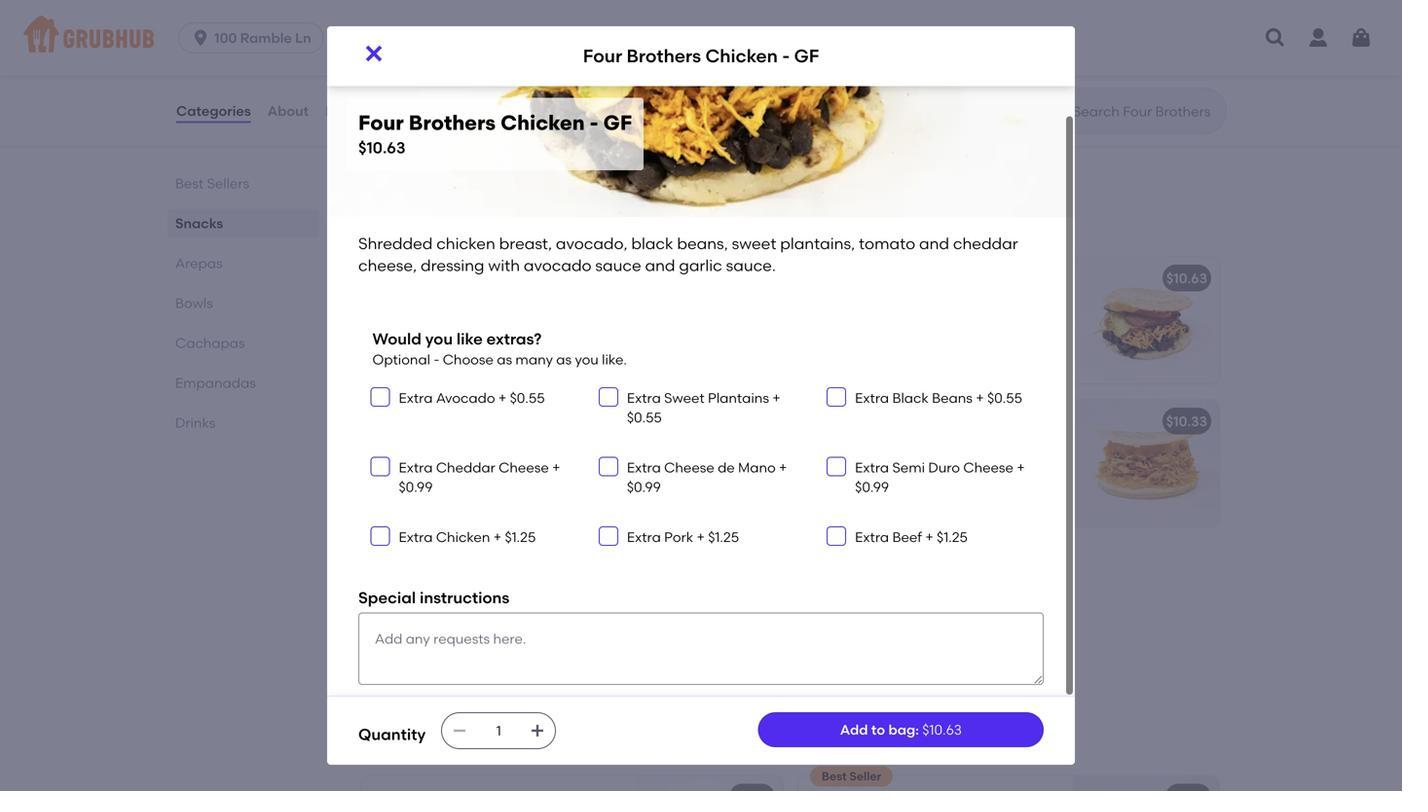 Task type: describe. For each thing, give the bounding box(es) containing it.
svg image for extra black beans
[[831, 391, 843, 403]]

extra avocado + $0.55
[[399, 390, 545, 406]]

cheddar inside pulled pork and cheddar cheese. gluten free.
[[480, 441, 537, 458]]

extra pork + $1.25
[[627, 529, 739, 546]]

drinks
[[175, 415, 216, 431]]

gluten
[[404, 624, 446, 640]]

and inside shredded chicken and cheddar cheese. gluten free.
[[933, 441, 959, 458]]

pulled pork, avocado, black beans, sweet plantains, tomato and cheddar cheese, dressing with avocado sauce and garlic sauce.
[[374, 298, 604, 374]]

four brothers pork - gf image
[[637, 257, 783, 384]]

choose
[[443, 352, 494, 368]]

extra cheese de mano + $0.99
[[627, 460, 787, 496]]

$0.99 for extra semi duro cheese + $0.99
[[855, 479, 889, 496]]

best seller for bowls
[[822, 770, 882, 784]]

quantity
[[358, 726, 426, 745]]

garlic inside pulled pork, avocado, black beans, sweet plantains, tomato and cheddar cheese, dressing with avocado sauce and garlic sauce.
[[509, 357, 547, 374]]

snacks
[[175, 215, 223, 232]]

bowls bowls with avocado, sweet plantains, black beans, tomato and cheddar cheese, all dressed with tartar and avocado sauce.
[[358, 710, 1056, 751]]

svg image for extra pork
[[603, 531, 614, 543]]

reviews button
[[324, 76, 381, 146]]

four for four brothers pork - gf
[[374, 270, 404, 287]]

sweet inside black beans, sweet plantains, avocado and tomato. vegetarian and gluten free.
[[461, 584, 500, 601]]

four brothers pork - gf
[[374, 270, 528, 287]]

cheese
[[453, 65, 501, 81]]

bag:
[[889, 722, 919, 739]]

all inside arepas venezuelan cornmeal flatbread, all dressed with tartar and avocado sauce.
[[543, 218, 556, 232]]

- right $7.03
[[782, 45, 790, 67]]

+ down extra cheese de mano + $0.99 at the bottom of page
[[697, 529, 705, 546]]

black beans, sweet plantains, avocado and tomato. vegetarian and gluten free. button
[[362, 544, 783, 670]]

- inside would you like extras? optional - choose as many as you like.
[[434, 352, 440, 368]]

extra beef + $1.25
[[855, 529, 968, 546]]

cheese. for shredded chicken and cheddar cheese. gluten free.
[[810, 461, 861, 477]]

special instructions
[[358, 589, 510, 608]]

chicken for four brothers chicken - gf $10.63
[[501, 111, 585, 135]]

0 horizontal spatial breast,
[[499, 234, 552, 253]]

sticks
[[504, 65, 541, 81]]

a
[[389, 84, 398, 101]]

wrapped
[[544, 65, 604, 81]]

plantains, inside pulled pork, avocado, black beans, sweet plantains, tomato and cheddar cheese, dressing with avocado sauce and garlic sauce.
[[416, 318, 481, 334]]

rumbera
[[374, 414, 436, 430]]

many
[[516, 352, 553, 368]]

black up catira
[[810, 322, 847, 338]]

shredded chicken and cheddar cheese. gluten free.
[[810, 441, 1019, 477]]

sauce inside venezuelan cheese sticks wrapped in a very thin dough served with garlic sauce on the side.
[[415, 104, 455, 121]]

cachapas
[[175, 335, 245, 352]]

empanadas
[[175, 375, 256, 392]]

$1.25 for extra beef + $1.25
[[937, 529, 968, 546]]

best for arepas
[[822, 250, 847, 264]]

dressed inside arepas venezuelan cornmeal flatbread, all dressed with tartar and avocado sauce.
[[559, 218, 603, 232]]

bowls for bowls
[[175, 295, 213, 312]]

cheese, inside "bowls bowls with avocado, sweet plantains, black beans, tomato and cheddar cheese, all dressed with tartar and avocado sauce."
[[768, 737, 811, 751]]

gluten for shredded
[[864, 461, 909, 477]]

extra for extra cheddar cheese
[[399, 460, 433, 476]]

black inside pulled pork, avocado, black beans, sweet plantains, tomato and cheddar cheese, dressing with avocado sauce and garlic sauce.
[[520, 298, 556, 314]]

shredded inside shredded chicken and cheddar cheese. gluten free.
[[810, 441, 875, 458]]

cheese inside "extra cheddar cheese + $0.99"
[[499, 460, 549, 476]]

avocado inside black beans, sweet plantains, avocado and tomato. vegetarian and gluten free.
[[374, 604, 433, 621]]

categories button
[[175, 76, 252, 146]]

cheddar
[[436, 460, 496, 476]]

tequenos
[[374, 37, 438, 54]]

pork
[[418, 441, 448, 458]]

2 vertical spatial bowls
[[358, 737, 391, 751]]

about
[[268, 103, 309, 119]]

very
[[401, 84, 429, 101]]

would
[[373, 330, 422, 349]]

avocado inside pulled pork, avocado, black beans, sweet plantains, tomato and cheddar cheese, dressing with avocado sauce and garlic sauce.
[[374, 357, 433, 374]]

tequenos (5 pcs) image
[[637, 24, 783, 151]]

four for four brothers chicken - gf
[[583, 45, 623, 67]]

$1.25 for extra chicken + $1.25
[[505, 529, 536, 546]]

100 ramble ln
[[214, 30, 311, 46]]

2 vertical spatial svg image
[[530, 724, 546, 739]]

gluten for pulled
[[374, 461, 418, 477]]

about button
[[267, 76, 310, 146]]

pork bowl - gf image
[[1073, 777, 1219, 792]]

svg image for extra avocado
[[375, 391, 386, 403]]

extra cheddar cheese + $0.99
[[399, 460, 561, 496]]

search icon image
[[1042, 99, 1066, 123]]

seller for arepas
[[850, 250, 882, 264]]

1 horizontal spatial you
[[575, 352, 599, 368]]

free. for chicken
[[912, 461, 941, 477]]

like
[[457, 330, 483, 349]]

extra for extra semi duro cheese
[[855, 460, 889, 476]]

venezuelan cheese sticks wrapped in a very thin dough served with garlic sauce on the side.
[[374, 65, 604, 121]]

best sellers
[[175, 175, 249, 192]]

1 vertical spatial breast,
[[933, 302, 979, 318]]

tequenos (5 pcs)
[[374, 37, 487, 54]]

dressed inside "bowls bowls with avocado, sweet plantains, black beans, tomato and cheddar cheese, all dressed with tartar and avocado sauce."
[[830, 737, 875, 751]]

extra black beans + $0.55
[[855, 390, 1023, 406]]

+ right beef
[[926, 529, 934, 546]]

vegetarian
[[521, 604, 595, 621]]

arepa for chicken
[[857, 414, 898, 430]]

sweet inside "bowls bowls with avocado, sweet plantains, black beans, tomato and cheddar cheese, all dressed with tartar and avocado sauce."
[[476, 737, 510, 751]]

beans, up four brothers pork - gf image
[[677, 234, 728, 253]]

pork,
[[418, 298, 451, 314]]

$0.55 for extra sweet plantains + $0.55
[[627, 410, 662, 426]]

sauce up beans
[[962, 361, 1002, 378]]

avocado, inside pulled pork, avocado, black beans, sweet plantains, tomato and cheddar cheese, dressing with avocado sauce and garlic sauce.
[[454, 298, 517, 314]]

reviews
[[325, 103, 380, 119]]

0 horizontal spatial $0.55
[[510, 390, 545, 406]]

plantains
[[708, 390, 769, 406]]

0 vertical spatial chicken
[[437, 234, 496, 253]]

cheese inside extra cheese de mano + $0.99
[[664, 460, 715, 476]]

with inside arepas venezuelan cornmeal flatbread, all dressed with tartar and avocado sauce.
[[606, 218, 630, 232]]

seller for bowls
[[850, 770, 882, 784]]

+ right avocado
[[499, 390, 507, 406]]

cheese, up would
[[358, 256, 417, 275]]

avocado down arepas venezuelan cornmeal flatbread, all dressed with tartar and avocado sauce.
[[524, 256, 592, 275]]

0 horizontal spatial pork
[[467, 270, 497, 287]]

extra for extra avocado
[[399, 390, 433, 406]]

sweet
[[664, 390, 705, 406]]

svg image for extra semi duro cheese
[[831, 461, 843, 473]]

beef
[[893, 529, 922, 546]]

cheese. for pulled pork and cheddar cheese. gluten free.
[[540, 441, 591, 458]]

served
[[506, 84, 550, 101]]

four brothers chicken - gf $10.63
[[358, 111, 632, 157]]

extra for extra cheese de mano
[[627, 460, 661, 476]]

venezuelan inside arepas venezuelan cornmeal flatbread, all dressed with tartar and avocado sauce.
[[358, 218, 424, 232]]

avocado inside arepas venezuelan cornmeal flatbread, all dressed with tartar and avocado sauce.
[[694, 218, 744, 232]]

100 ramble ln button
[[178, 22, 332, 54]]

on
[[458, 104, 475, 121]]

with inside venezuelan cheese sticks wrapped in a very thin dough served with garlic sauce on the side.
[[554, 84, 581, 101]]

0 vertical spatial shredded chicken breast, avocado, black beans, sweet plantains, tomato and cheddar cheese, dressing with avocado sauce and garlic sauce.
[[358, 234, 1022, 275]]

add to bag: $10.63
[[840, 722, 962, 739]]

1 vertical spatial chicken
[[878, 302, 930, 318]]

catira arepa - gf
[[810, 414, 930, 430]]

+ inside the extra semi duro cheese + $0.99
[[1017, 460, 1025, 476]]

avocado up extra black beans + $0.55
[[900, 361, 959, 378]]

svg image for 100 ramble ln
[[191, 28, 210, 48]]

arepas venezuelan cornmeal flatbread, all dressed with tartar and avocado sauce.
[[358, 191, 784, 232]]

$7.03
[[738, 37, 771, 54]]

thin
[[432, 84, 457, 101]]

ramble
[[240, 30, 292, 46]]



Task type: locate. For each thing, give the bounding box(es) containing it.
pcs)
[[458, 37, 487, 54]]

2 horizontal spatial $0.99
[[855, 479, 889, 496]]

arepas for arepas
[[175, 255, 223, 272]]

$1.25 right beef
[[937, 529, 968, 546]]

pork down extra cheese de mano + $0.99 at the bottom of page
[[664, 529, 694, 546]]

1 horizontal spatial black
[[893, 390, 929, 406]]

1 vertical spatial you
[[575, 352, 599, 368]]

catira arepa - gf image
[[1073, 400, 1219, 527]]

cheese, left "add"
[[768, 737, 811, 751]]

all
[[543, 218, 556, 232], [814, 737, 827, 751]]

chicken down cornmeal
[[437, 234, 496, 253]]

(5
[[441, 37, 454, 54]]

extra sweet plantains + $0.55
[[627, 390, 781, 426]]

0 vertical spatial chicken
[[706, 45, 778, 67]]

extras?
[[487, 330, 542, 349]]

cheddar inside pulled pork, avocado, black beans, sweet plantains, tomato and cheddar cheese, dressing with avocado sauce and garlic sauce.
[[374, 337, 431, 354]]

beans, inside pulled pork, avocado, black beans, sweet plantains, tomato and cheddar cheese, dressing with avocado sauce and garlic sauce.
[[560, 298, 604, 314]]

- down wrapped
[[590, 111, 599, 135]]

extra for extra pork
[[627, 529, 661, 546]]

seller inside button
[[850, 770, 882, 784]]

2 horizontal spatial svg image
[[1264, 26, 1288, 50]]

pulled for pulled pork, avocado, black beans, sweet plantains, tomato and cheddar cheese, dressing with avocado sauce and garlic sauce.
[[374, 298, 415, 314]]

extra inside "extra cheddar cheese + $0.99"
[[399, 460, 433, 476]]

1 cheese from the left
[[499, 460, 549, 476]]

0 vertical spatial dressed
[[559, 218, 603, 232]]

0 horizontal spatial dressing
[[421, 256, 485, 275]]

optional
[[373, 352, 431, 368]]

and inside arepas venezuelan cornmeal flatbread, all dressed with tartar and avocado sauce.
[[668, 218, 691, 232]]

chicken bowl - gf image
[[637, 777, 783, 792]]

1 horizontal spatial pork
[[664, 529, 694, 546]]

breast, down flatbread,
[[499, 234, 552, 253]]

gluten down catira arepa - gf
[[864, 461, 909, 477]]

- down flatbread,
[[500, 270, 506, 287]]

brothers for four brothers chicken - gf
[[627, 45, 701, 67]]

chicken inside shredded chicken and cheddar cheese. gluten free.
[[878, 441, 930, 458]]

pork
[[467, 270, 497, 287], [664, 529, 694, 546]]

1 vertical spatial dressing
[[488, 337, 544, 354]]

1 horizontal spatial cheese.
[[810, 461, 861, 477]]

categories
[[176, 103, 251, 119]]

0 vertical spatial four
[[583, 45, 623, 67]]

$0.55 for extra black beans + $0.55
[[988, 390, 1023, 406]]

$0.99 up extra pork + $1.25
[[627, 479, 661, 496]]

gluten inside shredded chicken and cheddar cheese. gluten free.
[[864, 461, 909, 477]]

sauce. inside pulled pork, avocado, black beans, sweet plantains, tomato and cheddar cheese, dressing with avocado sauce and garlic sauce.
[[550, 357, 593, 374]]

cheese inside the extra semi duro cheese + $0.99
[[964, 460, 1014, 476]]

cheddar inside shredded chicken and cheddar cheese. gluten free.
[[962, 441, 1019, 458]]

1 horizontal spatial arepas
[[358, 191, 433, 215]]

best inside best seller button
[[822, 770, 847, 784]]

gf down extra avocado + $0.55
[[493, 414, 512, 430]]

1 horizontal spatial all
[[814, 737, 827, 751]]

chicken
[[437, 234, 496, 253], [878, 302, 930, 318], [878, 441, 930, 458]]

0 vertical spatial dressing
[[421, 256, 485, 275]]

0 horizontal spatial dressed
[[559, 218, 603, 232]]

Input item quantity number field
[[477, 714, 520, 749]]

cheese, inside pulled pork, avocado, black beans, sweet plantains, tomato and cheddar cheese, dressing with avocado sauce and garlic sauce.
[[434, 337, 485, 354]]

sauce inside pulled pork, avocado, black beans, sweet plantains, tomato and cheddar cheese, dressing with avocado sauce and garlic sauce.
[[436, 357, 476, 374]]

0 vertical spatial tartar
[[633, 218, 665, 232]]

$0.99 inside the extra semi duro cheese + $0.99
[[855, 479, 889, 496]]

pulled up would
[[374, 298, 415, 314]]

0 vertical spatial venezuelan
[[374, 65, 450, 81]]

sauce.
[[747, 218, 784, 232], [726, 256, 776, 275], [550, 357, 593, 374], [851, 381, 895, 397], [1018, 737, 1056, 751]]

extra inside extra sweet plantains + $0.55
[[627, 390, 661, 406]]

svg image inside "main navigation" navigation
[[1264, 26, 1288, 50]]

avocado
[[436, 390, 495, 406]]

0 horizontal spatial arepa
[[439, 414, 481, 430]]

chicken up semi
[[878, 441, 930, 458]]

2 gluten from the left
[[864, 461, 909, 477]]

arepa right catira
[[857, 414, 898, 430]]

gf down flatbread,
[[509, 270, 528, 287]]

gluten inside pulled pork and cheddar cheese. gluten free.
[[374, 461, 418, 477]]

free. down pork
[[422, 461, 451, 477]]

$0.55
[[510, 390, 545, 406], [988, 390, 1023, 406], [627, 410, 662, 426]]

1 vertical spatial black
[[374, 584, 410, 601]]

extra left beef
[[855, 529, 889, 546]]

2 horizontal spatial $1.25
[[937, 529, 968, 546]]

svg image
[[1264, 26, 1288, 50], [375, 531, 386, 543], [530, 724, 546, 739]]

black left beans
[[893, 390, 929, 406]]

free. inside shredded chicken and cheddar cheese. gluten free.
[[912, 461, 941, 477]]

catira
[[810, 414, 854, 430]]

0 vertical spatial bowls
[[175, 295, 213, 312]]

black beans, sweet plantains, avocado and tomato. vegetarian and gluten free.
[[374, 584, 595, 640]]

extra chicken + $1.25
[[399, 529, 536, 546]]

beans, up gluten
[[414, 584, 458, 601]]

chicken up extra black beans + $0.55
[[878, 302, 930, 318]]

svg image inside "100 ramble ln" button
[[191, 28, 210, 48]]

1 vertical spatial arepas
[[175, 255, 223, 272]]

beans
[[932, 390, 973, 406]]

0 vertical spatial pulled
[[374, 298, 415, 314]]

instructions
[[420, 589, 510, 608]]

all left "add"
[[814, 737, 827, 751]]

mano
[[738, 460, 776, 476]]

gf for four brothers pork - gf
[[509, 270, 528, 287]]

1 seller from the top
[[850, 250, 882, 264]]

0 vertical spatial breast,
[[499, 234, 552, 253]]

extra inside the extra semi duro cheese + $0.99
[[855, 460, 889, 476]]

pulled pork and cheddar cheese. gluten free.
[[374, 441, 591, 477]]

100
[[214, 30, 237, 46]]

extra up rumbera
[[399, 390, 433, 406]]

- up shredded chicken and cheddar cheese. gluten free.
[[902, 414, 907, 430]]

1 vertical spatial pulled
[[374, 441, 415, 458]]

venezuelan up very
[[374, 65, 450, 81]]

1 horizontal spatial as
[[556, 352, 572, 368]]

black down arepas venezuelan cornmeal flatbread, all dressed with tartar and avocado sauce.
[[632, 234, 674, 253]]

1 vertical spatial cheese.
[[810, 461, 861, 477]]

+ inside "extra cheddar cheese + $0.99"
[[552, 460, 561, 476]]

beans, up the chicken bowl - gf image
[[605, 737, 643, 751]]

extra up special instructions
[[399, 529, 433, 546]]

0 horizontal spatial cheese
[[499, 460, 549, 476]]

shredded
[[358, 234, 433, 253], [810, 302, 875, 318], [810, 441, 875, 458]]

plantains, inside "bowls bowls with avocado, sweet plantains, black beans, tomato and cheddar cheese, all dressed with tartar and avocado sauce."
[[512, 737, 568, 751]]

venezuelan inside venezuelan cheese sticks wrapped in a very thin dough served with garlic sauce on the side.
[[374, 65, 450, 81]]

black
[[893, 390, 929, 406], [374, 584, 410, 601]]

brothers down thin
[[409, 111, 496, 135]]

cheddar inside "bowls bowls with avocado, sweet plantains, black beans, tomato and cheddar cheese, all dressed with tartar and avocado sauce."
[[716, 737, 765, 751]]

brothers inside the four brothers chicken - gf $10.63
[[409, 111, 496, 135]]

as
[[497, 352, 512, 368], [556, 352, 572, 368]]

tartar
[[633, 218, 665, 232], [904, 737, 937, 751]]

1 vertical spatial seller
[[850, 770, 882, 784]]

like.
[[602, 352, 627, 368]]

1 vertical spatial bowls
[[358, 710, 419, 735]]

brothers up pork,
[[407, 270, 463, 287]]

black
[[632, 234, 674, 253], [520, 298, 556, 314], [810, 322, 847, 338], [571, 737, 602, 751]]

special
[[358, 589, 416, 608]]

+ right beans
[[976, 390, 984, 406]]

cheese. up "extra cheddar cheese + $0.99"
[[540, 441, 591, 458]]

2 $0.99 from the left
[[627, 479, 661, 496]]

+ inside extra cheese de mano + $0.99
[[779, 460, 787, 476]]

arepa down avocado
[[439, 414, 481, 430]]

free. for pork
[[422, 461, 451, 477]]

3 $0.99 from the left
[[855, 479, 889, 496]]

1 horizontal spatial $1.25
[[708, 529, 739, 546]]

best
[[175, 175, 204, 192], [822, 250, 847, 264], [822, 770, 847, 784]]

$0.99 inside extra cheese de mano + $0.99
[[627, 479, 661, 496]]

sellers
[[207, 175, 249, 192]]

with inside pulled pork, avocado, black beans, sweet plantains, tomato and cheddar cheese, dressing with avocado sauce and garlic sauce.
[[547, 337, 575, 354]]

extra left sweet
[[627, 390, 661, 406]]

sauce down thin
[[415, 104, 455, 121]]

ln
[[295, 30, 311, 46]]

extra down pork
[[399, 460, 433, 476]]

with
[[554, 84, 581, 101], [606, 218, 630, 232], [488, 256, 520, 275], [547, 337, 575, 354], [869, 361, 897, 378], [394, 737, 417, 751], [878, 737, 901, 751]]

$0.55 right beans
[[988, 390, 1023, 406]]

cheese right duro
[[964, 460, 1014, 476]]

dressing
[[421, 256, 485, 275], [488, 337, 544, 354], [810, 361, 866, 378]]

gluten down pork
[[374, 461, 418, 477]]

2 vertical spatial dressing
[[810, 361, 866, 378]]

cheddar
[[953, 234, 1019, 253], [374, 337, 431, 354], [892, 341, 949, 358], [480, 441, 537, 458], [962, 441, 1019, 458], [716, 737, 765, 751]]

- left choose
[[434, 352, 440, 368]]

avocado up four brothers pork - gf image
[[694, 218, 744, 232]]

0 vertical spatial shredded
[[358, 234, 433, 253]]

2 seller from the top
[[850, 770, 882, 784]]

svg image for four brothers chicken - gf
[[362, 42, 386, 65]]

2 cheese from the left
[[664, 460, 715, 476]]

pulled inside pulled pork and cheddar cheese. gluten free.
[[374, 441, 415, 458]]

0 horizontal spatial you
[[425, 330, 453, 349]]

garlic
[[374, 104, 412, 121], [679, 256, 722, 275], [509, 357, 547, 374], [810, 381, 848, 397]]

0 horizontal spatial cheese.
[[540, 441, 591, 458]]

2 vertical spatial brothers
[[407, 270, 463, 287]]

0 vertical spatial best
[[175, 175, 204, 192]]

free. inside pulled pork and cheddar cheese. gluten free.
[[422, 461, 451, 477]]

best seller inside button
[[822, 770, 882, 784]]

pulled for pulled pork and cheddar cheese. gluten free.
[[374, 441, 415, 458]]

side.
[[503, 104, 533, 121]]

0 vertical spatial all
[[543, 218, 556, 232]]

beans, inside black beans, sweet plantains, avocado and tomato. vegetarian and gluten free.
[[414, 584, 458, 601]]

2 vertical spatial shredded
[[810, 441, 875, 458]]

four
[[583, 45, 623, 67], [358, 111, 404, 135], [374, 270, 404, 287]]

pork up pulled pork, avocado, black beans, sweet plantains, tomato and cheddar cheese, dressing with avocado sauce and garlic sauce.
[[467, 270, 497, 287]]

2 horizontal spatial cheese
[[964, 460, 1014, 476]]

0 vertical spatial best seller
[[822, 250, 882, 264]]

extra
[[399, 390, 433, 406], [627, 390, 661, 406], [855, 390, 889, 406], [399, 460, 433, 476], [627, 460, 661, 476], [855, 460, 889, 476], [399, 529, 433, 546], [627, 529, 661, 546], [855, 529, 889, 546]]

2 horizontal spatial chicken
[[706, 45, 778, 67]]

free. inside black beans, sweet plantains, avocado and tomato. vegetarian and gluten free.
[[449, 624, 478, 640]]

beans, up catira arepa - gf
[[850, 322, 895, 338]]

1 vertical spatial best
[[822, 250, 847, 264]]

- inside the four brothers chicken - gf $10.63
[[590, 111, 599, 135]]

+ right mano
[[779, 460, 787, 476]]

2 vertical spatial four
[[374, 270, 404, 287]]

0 vertical spatial you
[[425, 330, 453, 349]]

sweet inside pulled pork, avocado, black beans, sweet plantains, tomato and cheddar cheese, dressing with avocado sauce and garlic sauce.
[[374, 318, 413, 334]]

extra for extra beef
[[855, 529, 889, 546]]

gf
[[794, 45, 819, 67], [604, 111, 632, 135], [509, 270, 528, 287], [493, 414, 512, 430], [911, 414, 930, 430]]

Special instructions text field
[[358, 613, 1044, 686]]

2 horizontal spatial $0.55
[[988, 390, 1023, 406]]

main navigation navigation
[[0, 0, 1403, 76]]

1 vertical spatial best seller
[[822, 770, 882, 784]]

the
[[478, 104, 500, 121]]

svg image for extra cheddar cheese
[[375, 461, 386, 473]]

1 arepa from the left
[[439, 414, 481, 430]]

four inside the four brothers chicken - gf $10.63
[[358, 111, 404, 135]]

gluten
[[374, 461, 418, 477], [864, 461, 909, 477]]

cheese, down pork,
[[434, 337, 485, 354]]

3 $1.25 from the left
[[937, 529, 968, 546]]

brothers for four brothers pork - gf
[[407, 270, 463, 287]]

1 horizontal spatial $0.99
[[627, 479, 661, 496]]

1 gluten from the left
[[374, 461, 418, 477]]

black up extras? in the left top of the page
[[520, 298, 556, 314]]

1 horizontal spatial arepa
[[857, 414, 898, 430]]

four right sticks
[[583, 45, 623, 67]]

avocado up best seller button at the bottom
[[965, 737, 1016, 751]]

1 best seller from the top
[[822, 250, 882, 264]]

2 vertical spatial chicken
[[436, 529, 490, 546]]

$1.25 down extra cheese de mano + $0.99 at the bottom of page
[[708, 529, 739, 546]]

0 vertical spatial black
[[893, 390, 929, 406]]

best for bowls
[[822, 770, 847, 784]]

vegana arepa - gf / vegan image
[[637, 544, 783, 670]]

rumbera arepa - gf
[[374, 414, 512, 430]]

gf right $7.03
[[794, 45, 819, 67]]

four up would
[[374, 270, 404, 287]]

extra for extra chicken
[[399, 529, 433, 546]]

dressing right like
[[488, 337, 544, 354]]

arepa
[[439, 414, 481, 430], [857, 414, 898, 430]]

1 vertical spatial dressed
[[830, 737, 875, 751]]

dough
[[460, 84, 503, 101]]

2 arepa from the left
[[857, 414, 898, 430]]

extra inside extra cheese de mano + $0.99
[[627, 460, 661, 476]]

$0.99 down shredded chicken and cheddar cheese. gluten free.
[[855, 479, 889, 496]]

cheese,
[[358, 256, 417, 275], [434, 337, 485, 354], [952, 341, 1003, 358], [768, 737, 811, 751]]

rumbera arepa - gf image
[[637, 400, 783, 527]]

as down extras? in the left top of the page
[[497, 352, 512, 368]]

+ down "extra cheddar cheese + $0.99"
[[494, 529, 502, 546]]

$0.55 up extra cheese de mano + $0.99 at the bottom of page
[[627, 410, 662, 426]]

$10.63 inside the four brothers chicken - gf $10.63
[[358, 138, 406, 157]]

arepas up cornmeal
[[358, 191, 433, 215]]

bowls
[[175, 295, 213, 312], [358, 710, 419, 735], [358, 737, 391, 751]]

pulled
[[374, 298, 415, 314], [374, 441, 415, 458]]

2 best seller from the top
[[822, 770, 882, 784]]

tomato inside "bowls bowls with avocado, sweet plantains, black beans, tomato and cheddar cheese, all dressed with tartar and avocado sauce."
[[646, 737, 688, 751]]

brothers
[[627, 45, 701, 67], [409, 111, 496, 135], [407, 270, 463, 287]]

bowls for bowls bowls with avocado, sweet plantains, black beans, tomato and cheddar cheese, all dressed with tartar and avocado sauce.
[[358, 710, 419, 735]]

1 vertical spatial all
[[814, 737, 827, 751]]

1 vertical spatial four
[[358, 111, 404, 135]]

extra for extra sweet plantains
[[627, 390, 661, 406]]

+ right cheddar
[[552, 460, 561, 476]]

cheese. inside pulled pork and cheddar cheese. gluten free.
[[540, 441, 591, 458]]

0 horizontal spatial arepas
[[175, 255, 223, 272]]

Search Four Brothers search field
[[1071, 102, 1220, 121]]

cheese right cheddar
[[499, 460, 549, 476]]

1 horizontal spatial chicken
[[501, 111, 585, 135]]

0 horizontal spatial gluten
[[374, 461, 418, 477]]

dressed left bag:
[[830, 737, 875, 751]]

best seller button
[[799, 767, 1219, 792]]

1 vertical spatial pork
[[664, 529, 694, 546]]

1 horizontal spatial gluten
[[864, 461, 909, 477]]

svg image
[[1350, 26, 1373, 50], [191, 28, 210, 48], [362, 42, 386, 65], [375, 391, 386, 403], [603, 391, 614, 403], [831, 391, 843, 403], [375, 461, 386, 473], [603, 461, 614, 473], [831, 461, 843, 473], [603, 531, 614, 543], [831, 531, 843, 543], [452, 724, 468, 739]]

venezuelan
[[374, 65, 450, 81], [358, 218, 424, 232]]

tomato.
[[466, 604, 518, 621]]

all inside "bowls bowls with avocado, sweet plantains, black beans, tomato and cheddar cheese, all dressed with tartar and avocado sauce."
[[814, 737, 827, 751]]

3 cheese from the left
[[964, 460, 1014, 476]]

extra up catira arepa - gf
[[855, 390, 889, 406]]

four down the in
[[358, 111, 404, 135]]

extra left semi
[[855, 460, 889, 476]]

extra up extra pork + $1.25
[[627, 460, 661, 476]]

1 vertical spatial tartar
[[904, 737, 937, 751]]

arepas inside arepas venezuelan cornmeal flatbread, all dressed with tartar and avocado sauce.
[[358, 191, 433, 215]]

2 horizontal spatial dressing
[[810, 361, 866, 378]]

gf down extra black beans + $0.55
[[911, 414, 930, 430]]

$0.55 inside extra sweet plantains + $0.55
[[627, 410, 662, 426]]

cornmeal
[[426, 218, 481, 232]]

0 vertical spatial arepas
[[358, 191, 433, 215]]

semi
[[893, 460, 925, 476]]

gf for four brothers chicken - gf
[[794, 45, 819, 67]]

avocado, inside "bowls bowls with avocado, sweet plantains, black beans, tomato and cheddar cheese, all dressed with tartar and avocado sauce."
[[420, 737, 474, 751]]

1 $0.99 from the left
[[399, 479, 433, 496]]

0 horizontal spatial black
[[374, 584, 410, 601]]

1 horizontal spatial $0.55
[[627, 410, 662, 426]]

plantains, inside black beans, sweet plantains, avocado and tomato. vegetarian and gluten free.
[[503, 584, 568, 601]]

1 vertical spatial shredded chicken breast, avocado, black beans, sweet plantains, tomato and cheddar cheese, dressing with avocado sauce and garlic sauce.
[[810, 302, 1045, 397]]

you left like
[[425, 330, 453, 349]]

2 $1.25 from the left
[[708, 529, 739, 546]]

arepas
[[358, 191, 433, 215], [175, 255, 223, 272]]

$0.99 inside "extra cheddar cheese + $0.99"
[[399, 479, 433, 496]]

brothers left $7.03
[[627, 45, 701, 67]]

2 as from the left
[[556, 352, 572, 368]]

four brothers chicken - gf image
[[1073, 257, 1219, 384]]

1 vertical spatial shredded
[[810, 302, 875, 318]]

all right flatbread,
[[543, 218, 556, 232]]

extra for extra black beans
[[855, 390, 889, 406]]

tartar inside arepas venezuelan cornmeal flatbread, all dressed with tartar and avocado sauce.
[[633, 218, 665, 232]]

arepas down snacks
[[175, 255, 223, 272]]

sweet
[[732, 234, 777, 253], [374, 318, 413, 334], [898, 322, 937, 338], [461, 584, 500, 601], [476, 737, 510, 751]]

garlic inside venezuelan cheese sticks wrapped in a very thin dough served with garlic sauce on the side.
[[374, 104, 412, 121]]

0 horizontal spatial $0.99
[[399, 479, 433, 496]]

gf down wrapped
[[604, 111, 632, 135]]

beans, inside "bowls bowls with avocado, sweet plantains, black beans, tomato and cheddar cheese, all dressed with tartar and avocado sauce."
[[605, 737, 643, 751]]

0 horizontal spatial chicken
[[436, 529, 490, 546]]

1 vertical spatial venezuelan
[[358, 218, 424, 232]]

- down extra avocado + $0.55
[[484, 414, 490, 430]]

1 pulled from the top
[[374, 298, 415, 314]]

flatbread,
[[484, 218, 540, 232]]

black up gluten
[[374, 584, 410, 601]]

2 pulled from the top
[[374, 441, 415, 458]]

dressing inside pulled pork, avocado, black beans, sweet plantains, tomato and cheddar cheese, dressing with avocado sauce and garlic sauce.
[[488, 337, 544, 354]]

black inside "bowls bowls with avocado, sweet plantains, black beans, tomato and cheddar cheese, all dressed with tartar and avocado sauce."
[[571, 737, 602, 751]]

1 as from the left
[[497, 352, 512, 368]]

chicken for four brothers chicken - gf
[[706, 45, 778, 67]]

brothers for four brothers chicken - gf $10.63
[[409, 111, 496, 135]]

add
[[840, 722, 868, 739]]

avocado inside "bowls bowls with avocado, sweet plantains, black beans, tomato and cheddar cheese, all dressed with tartar and avocado sauce."
[[965, 737, 1016, 751]]

svg image for extra beef
[[831, 531, 843, 543]]

free. up extra beef + $1.25
[[912, 461, 941, 477]]

chicken inside the four brothers chicken - gf $10.63
[[501, 111, 585, 135]]

sauce down arepas venezuelan cornmeal flatbread, all dressed with tartar and avocado sauce.
[[596, 256, 642, 275]]

cheese, up beans
[[952, 341, 1003, 358]]

1 vertical spatial brothers
[[409, 111, 496, 135]]

black inside black beans, sweet plantains, avocado and tomato. vegetarian and gluten free.
[[374, 584, 410, 601]]

pulled down rumbera
[[374, 441, 415, 458]]

$10.33
[[1167, 414, 1208, 430]]

1 horizontal spatial tartar
[[904, 737, 937, 751]]

1 horizontal spatial svg image
[[530, 724, 546, 739]]

cheese. inside shredded chicken and cheddar cheese. gluten free.
[[810, 461, 861, 477]]

+
[[499, 390, 507, 406], [773, 390, 781, 406], [976, 390, 984, 406], [552, 460, 561, 476], [779, 460, 787, 476], [1017, 460, 1025, 476], [494, 529, 502, 546], [697, 529, 705, 546], [926, 529, 934, 546]]

sauce. inside arepas venezuelan cornmeal flatbread, all dressed with tartar and avocado sauce.
[[747, 218, 784, 232]]

dressing up catira
[[810, 361, 866, 378]]

extra semi duro cheese + $0.99
[[855, 460, 1025, 496]]

extra down extra cheese de mano + $0.99 at the bottom of page
[[627, 529, 661, 546]]

svg image for extra sweet plantains
[[603, 391, 614, 403]]

0 horizontal spatial $1.25
[[505, 529, 536, 546]]

in
[[374, 84, 386, 101]]

venezuelan left cornmeal
[[358, 218, 424, 232]]

2 vertical spatial best
[[822, 770, 847, 784]]

1 $1.25 from the left
[[505, 529, 536, 546]]

four for four brothers chicken - gf $10.63
[[358, 111, 404, 135]]

$0.99 for extra cheese de mano + $0.99
[[627, 479, 661, 496]]

0 horizontal spatial all
[[543, 218, 556, 232]]

beans,
[[677, 234, 728, 253], [560, 298, 604, 314], [850, 322, 895, 338], [414, 584, 458, 601], [605, 737, 643, 751]]

arepa for pork
[[439, 414, 481, 430]]

1 horizontal spatial breast,
[[933, 302, 979, 318]]

0 horizontal spatial svg image
[[375, 531, 386, 543]]

avocado up gluten
[[374, 604, 433, 621]]

sauce down like
[[436, 357, 476, 374]]

+ inside extra sweet plantains + $0.55
[[773, 390, 781, 406]]

breast, up beans
[[933, 302, 979, 318]]

2 vertical spatial chicken
[[878, 441, 930, 458]]

1 horizontal spatial dressed
[[830, 737, 875, 751]]

breast,
[[499, 234, 552, 253], [933, 302, 979, 318]]

to
[[872, 722, 886, 739]]

0 vertical spatial svg image
[[1264, 26, 1288, 50]]

0 horizontal spatial tartar
[[633, 218, 665, 232]]

four brothers chicken - gf
[[583, 45, 819, 67]]

duro
[[929, 460, 960, 476]]

would you like extras? optional - choose as many as you like.
[[373, 330, 627, 368]]

tomato inside pulled pork, avocado, black beans, sweet plantains, tomato and cheddar cheese, dressing with avocado sauce and garlic sauce.
[[484, 318, 534, 334]]

pulled inside pulled pork, avocado, black beans, sweet plantains, tomato and cheddar cheese, dressing with avocado sauce and garlic sauce.
[[374, 298, 415, 314]]

cheese left the de
[[664, 460, 715, 476]]

you left like.
[[575, 352, 599, 368]]

0 horizontal spatial as
[[497, 352, 512, 368]]

arepas for arepas venezuelan cornmeal flatbread, all dressed with tartar and avocado sauce.
[[358, 191, 433, 215]]

sauce. inside "bowls bowls with avocado, sweet plantains, black beans, tomato and cheddar cheese, all dressed with tartar and avocado sauce."
[[1018, 737, 1056, 751]]

de
[[718, 460, 735, 476]]

0 vertical spatial pork
[[467, 270, 497, 287]]

dressed right flatbread,
[[559, 218, 603, 232]]

$1.25 for extra pork + $1.25
[[708, 529, 739, 546]]

beans, up like.
[[560, 298, 604, 314]]

+ right duro
[[1017, 460, 1025, 476]]

1 horizontal spatial cheese
[[664, 460, 715, 476]]

sauce
[[415, 104, 455, 121], [596, 256, 642, 275], [436, 357, 476, 374], [962, 361, 1002, 378]]

0 vertical spatial seller
[[850, 250, 882, 264]]

$1.25 down "extra cheddar cheese + $0.99"
[[505, 529, 536, 546]]

svg image for extra cheese de mano
[[603, 461, 614, 473]]

black right input item quantity number field
[[571, 737, 602, 751]]

gf inside the four brothers chicken - gf $10.63
[[604, 111, 632, 135]]

and inside pulled pork and cheddar cheese. gluten free.
[[451, 441, 477, 458]]

dressing down cornmeal
[[421, 256, 485, 275]]

gf for four brothers chicken - gf $10.63
[[604, 111, 632, 135]]

tartar inside "bowls bowls with avocado, sweet plantains, black beans, tomato and cheddar cheese, all dressed with tartar and avocado sauce."
[[904, 737, 937, 751]]

0 vertical spatial cheese.
[[540, 441, 591, 458]]

1 horizontal spatial dressing
[[488, 337, 544, 354]]

free. down "instructions" at the left bottom of the page
[[449, 624, 478, 640]]

1 vertical spatial svg image
[[375, 531, 386, 543]]

1 vertical spatial chicken
[[501, 111, 585, 135]]

0 vertical spatial brothers
[[627, 45, 701, 67]]

best seller for arepas
[[822, 250, 882, 264]]

as right "many"
[[556, 352, 572, 368]]



Task type: vqa. For each thing, say whether or not it's contained in the screenshot.
the bottommost Bowls
yes



